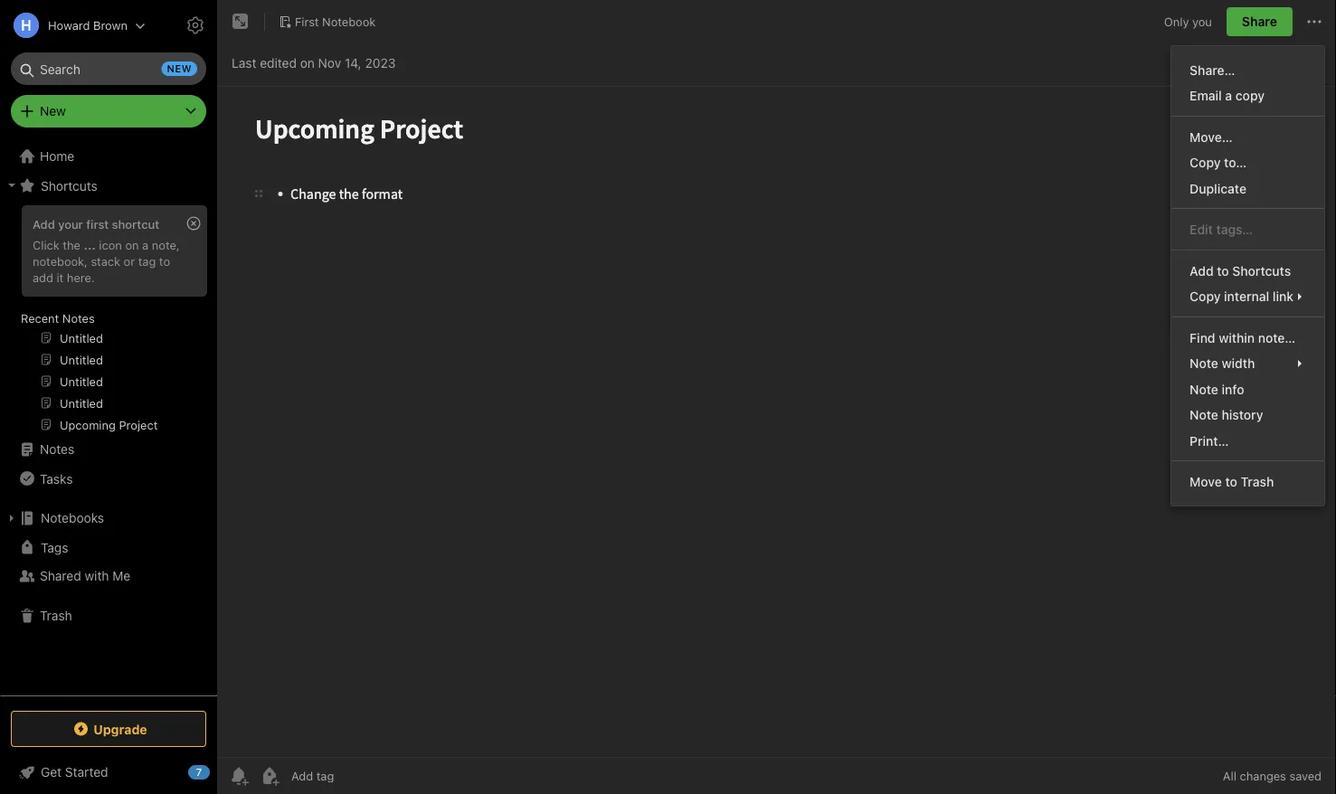 Task type: locate. For each thing, give the bounding box(es) containing it.
click
[[33, 238, 59, 251]]

0 vertical spatial a
[[1225, 88, 1232, 103]]

group
[[0, 200, 216, 442]]

it
[[57, 270, 64, 284]]

tasks
[[40, 471, 73, 486]]

to down note,
[[159, 254, 170, 268]]

note for note info
[[1190, 382, 1219, 397]]

1 horizontal spatial on
[[300, 56, 315, 71]]

copy internal link link
[[1172, 284, 1325, 309]]

shared
[[40, 569, 81, 584]]

1 vertical spatial note
[[1190, 382, 1219, 397]]

1 note from the top
[[1190, 356, 1219, 371]]

on
[[300, 56, 315, 71], [125, 238, 139, 251]]

add inside dropdown list menu
[[1190, 263, 1214, 278]]

2 note from the top
[[1190, 382, 1219, 397]]

here.
[[67, 270, 95, 284]]

trash
[[1241, 475, 1274, 489], [40, 608, 72, 623]]

dropdown list menu
[[1172, 57, 1325, 495]]

note,
[[152, 238, 180, 251]]

add for add your first shortcut
[[33, 217, 55, 231]]

add tag image
[[259, 765, 280, 787]]

1 vertical spatial shortcuts
[[1233, 263, 1291, 278]]

to right move
[[1225, 475, 1238, 489]]

new search field
[[24, 52, 197, 85]]

tree
[[0, 142, 217, 695]]

shared with me link
[[0, 562, 216, 591]]

add up click
[[33, 217, 55, 231]]

0 horizontal spatial add
[[33, 217, 55, 231]]

trash down print… link
[[1241, 475, 1274, 489]]

a
[[1225, 88, 1232, 103], [142, 238, 149, 251]]

0 vertical spatial copy
[[1190, 155, 1221, 170]]

1 horizontal spatial add
[[1190, 263, 1214, 278]]

upgrade button
[[11, 711, 206, 747]]

note for note history
[[1190, 408, 1219, 423]]

to inside add to shortcuts link
[[1217, 263, 1229, 278]]

note
[[1190, 356, 1219, 371], [1190, 382, 1219, 397], [1190, 408, 1219, 423]]

tags
[[41, 540, 68, 555]]

the
[[63, 238, 80, 251]]

to
[[159, 254, 170, 268], [1217, 263, 1229, 278], [1225, 475, 1238, 489]]

0 vertical spatial note
[[1190, 356, 1219, 371]]

within
[[1219, 330, 1255, 345]]

0 vertical spatial add
[[33, 217, 55, 231]]

0 horizontal spatial trash
[[40, 608, 72, 623]]

1 vertical spatial trash
[[40, 608, 72, 623]]

Note width field
[[1172, 351, 1325, 376]]

only you
[[1164, 15, 1212, 28]]

move
[[1190, 475, 1222, 489]]

find within note… link
[[1172, 325, 1325, 351]]

1 vertical spatial on
[[125, 238, 139, 251]]

with
[[85, 569, 109, 584]]

...
[[84, 238, 96, 251]]

1 horizontal spatial a
[[1225, 88, 1232, 103]]

tags…
[[1216, 222, 1253, 237]]

0 vertical spatial on
[[300, 56, 315, 71]]

2 vertical spatial note
[[1190, 408, 1219, 423]]

started
[[65, 765, 108, 780]]

add to shortcuts link
[[1172, 258, 1325, 284]]

move to trash link
[[1172, 469, 1325, 495]]

1 horizontal spatial shortcuts
[[1233, 263, 1291, 278]]

on up or
[[125, 238, 139, 251]]

history
[[1222, 408, 1263, 423]]

note down the find
[[1190, 356, 1219, 371]]

a inside the icon on a note, notebook, stack or tag to add it here.
[[142, 238, 149, 251]]

add
[[33, 270, 53, 284]]

add inside tree
[[33, 217, 55, 231]]

saved
[[1290, 769, 1322, 783]]

note left info
[[1190, 382, 1219, 397]]

note up print…
[[1190, 408, 1219, 423]]

group inside tree
[[0, 200, 216, 442]]

on inside note window element
[[300, 56, 315, 71]]

0 vertical spatial shortcuts
[[41, 178, 98, 193]]

1 vertical spatial notes
[[40, 442, 74, 457]]

tree containing home
[[0, 142, 217, 695]]

howard brown
[[48, 19, 128, 32]]

print…
[[1190, 433, 1229, 448]]

share… link
[[1172, 57, 1325, 83]]

to up copy internal link at the right of page
[[1217, 263, 1229, 278]]

copy up the find
[[1190, 289, 1221, 304]]

1 horizontal spatial trash
[[1241, 475, 1274, 489]]

0 horizontal spatial on
[[125, 238, 139, 251]]

brown
[[93, 19, 128, 32]]

on inside the icon on a note, notebook, stack or tag to add it here.
[[125, 238, 139, 251]]

1 vertical spatial add
[[1190, 263, 1214, 278]]

copy down "move…" on the right top of the page
[[1190, 155, 1221, 170]]

on left nov
[[300, 56, 315, 71]]

trash down shared
[[40, 608, 72, 623]]

copy
[[1236, 88, 1265, 103]]

recent
[[21, 311, 59, 325]]

notes up tasks
[[40, 442, 74, 457]]

copy
[[1190, 155, 1221, 170], [1190, 289, 1221, 304]]

first notebook button
[[272, 9, 382, 34]]

2 copy from the top
[[1190, 289, 1221, 304]]

0 horizontal spatial shortcuts
[[41, 178, 98, 193]]

find within note…
[[1190, 330, 1296, 345]]

email
[[1190, 88, 1222, 103]]

0 vertical spatial trash
[[1241, 475, 1274, 489]]

home
[[40, 149, 74, 164]]

add down edit
[[1190, 263, 1214, 278]]

0 horizontal spatial a
[[142, 238, 149, 251]]

share button
[[1227, 7, 1293, 36]]

edited
[[260, 56, 297, 71]]

note…
[[1258, 330, 1296, 345]]

More actions field
[[1304, 7, 1325, 36]]

new
[[167, 63, 192, 75]]

group containing add your first shortcut
[[0, 200, 216, 442]]

to inside the "move to trash" link
[[1225, 475, 1238, 489]]

icon
[[99, 238, 122, 251]]

copy internal link
[[1190, 289, 1294, 304]]

3 note from the top
[[1190, 408, 1219, 423]]

last
[[232, 56, 256, 71]]

Account field
[[0, 7, 146, 43]]

tasks button
[[0, 464, 216, 493]]

a left copy
[[1225, 88, 1232, 103]]

expand notebooks image
[[5, 511, 19, 526]]

1 vertical spatial a
[[142, 238, 149, 251]]

1 copy from the top
[[1190, 155, 1221, 170]]

shortcuts down home
[[41, 178, 98, 193]]

copy inside 'link'
[[1190, 289, 1221, 304]]

note width
[[1190, 356, 1255, 371]]

1 vertical spatial copy
[[1190, 289, 1221, 304]]

shortcuts up copy internal link field
[[1233, 263, 1291, 278]]

0 vertical spatial notes
[[62, 311, 95, 325]]

note inside field
[[1190, 356, 1219, 371]]

shortcuts
[[41, 178, 98, 193], [1233, 263, 1291, 278]]

howard
[[48, 19, 90, 32]]

notes right 'recent'
[[62, 311, 95, 325]]

notebook,
[[33, 254, 88, 268]]

note width link
[[1172, 351, 1325, 376]]

add
[[33, 217, 55, 231], [1190, 263, 1214, 278]]

a up tag
[[142, 238, 149, 251]]

share…
[[1190, 62, 1235, 77]]



Task type: describe. For each thing, give the bounding box(es) containing it.
note history
[[1190, 408, 1263, 423]]

notes link
[[0, 435, 216, 464]]

icon on a note, notebook, stack or tag to add it here.
[[33, 238, 180, 284]]

to…
[[1224, 155, 1247, 170]]

trash link
[[0, 602, 216, 631]]

7
[[196, 767, 202, 779]]

print… link
[[1172, 428, 1325, 454]]

home link
[[0, 142, 217, 171]]

2023
[[365, 56, 396, 71]]

copy to… link
[[1172, 150, 1325, 176]]

copy for copy to…
[[1190, 155, 1221, 170]]

get
[[41, 765, 62, 780]]

stack
[[91, 254, 120, 268]]

edit
[[1190, 222, 1213, 237]]

first
[[86, 217, 109, 231]]

nov
[[318, 56, 341, 71]]

Add tag field
[[290, 769, 425, 784]]

changes
[[1240, 769, 1286, 783]]

email a copy link
[[1172, 83, 1325, 109]]

note for note width
[[1190, 356, 1219, 371]]

14,
[[345, 56, 362, 71]]

new
[[40, 104, 66, 119]]

settings image
[[185, 14, 206, 36]]

width
[[1222, 356, 1255, 371]]

link
[[1273, 289, 1294, 304]]

notebook
[[322, 15, 376, 28]]

trash inside tree
[[40, 608, 72, 623]]

click to collapse image
[[210, 761, 224, 783]]

add to shortcuts
[[1190, 263, 1291, 278]]

note window element
[[217, 0, 1336, 794]]

edit tags…
[[1190, 222, 1253, 237]]

upgrade
[[93, 722, 147, 737]]

add your first shortcut
[[33, 217, 159, 231]]

recent notes
[[21, 311, 95, 325]]

move…
[[1190, 129, 1233, 144]]

add for add to shortcuts
[[1190, 263, 1214, 278]]

to inside the icon on a note, notebook, stack or tag to add it here.
[[159, 254, 170, 268]]

new button
[[11, 95, 206, 128]]

to for move
[[1225, 475, 1238, 489]]

share
[[1242, 14, 1278, 29]]

expand note image
[[230, 11, 252, 33]]

a inside dropdown list menu
[[1225, 88, 1232, 103]]

Help and Learning task checklist field
[[0, 758, 217, 787]]

email a copy
[[1190, 88, 1265, 103]]

first
[[295, 15, 319, 28]]

you
[[1193, 15, 1212, 28]]

Search text field
[[24, 52, 194, 85]]

internal
[[1224, 289, 1270, 304]]

only
[[1164, 15, 1189, 28]]

trash inside dropdown list menu
[[1241, 475, 1274, 489]]

get started
[[41, 765, 108, 780]]

edit tags… link
[[1172, 217, 1325, 242]]

shortcuts button
[[0, 171, 216, 200]]

to for add
[[1217, 263, 1229, 278]]

duplicate
[[1190, 181, 1247, 196]]

note info
[[1190, 382, 1244, 397]]

add a reminder image
[[228, 765, 250, 787]]

first notebook
[[295, 15, 376, 28]]

Copy internal link field
[[1172, 284, 1325, 309]]

copy to…
[[1190, 155, 1247, 170]]

move to trash
[[1190, 475, 1274, 489]]

info
[[1222, 382, 1244, 397]]

find
[[1190, 330, 1216, 345]]

Note Editor text field
[[217, 87, 1336, 757]]

me
[[112, 569, 131, 584]]

or
[[124, 254, 135, 268]]

shortcuts inside shortcuts button
[[41, 178, 98, 193]]

shortcuts inside add to shortcuts link
[[1233, 263, 1291, 278]]

move… link
[[1172, 124, 1325, 150]]

more actions image
[[1304, 11, 1325, 33]]

all changes saved
[[1223, 769, 1322, 783]]

tag
[[138, 254, 156, 268]]

tags button
[[0, 533, 216, 562]]

notebooks
[[41, 511, 104, 526]]

last edited on nov 14, 2023
[[232, 56, 396, 71]]

all
[[1223, 769, 1237, 783]]

shared with me
[[40, 569, 131, 584]]

copy for copy internal link
[[1190, 289, 1221, 304]]

note history link
[[1172, 402, 1325, 428]]

note info link
[[1172, 376, 1325, 402]]

notebooks link
[[0, 504, 216, 533]]

your
[[58, 217, 83, 231]]

click the ...
[[33, 238, 96, 251]]



Task type: vqa. For each thing, say whether or not it's contained in the screenshot.
Note History link
yes



